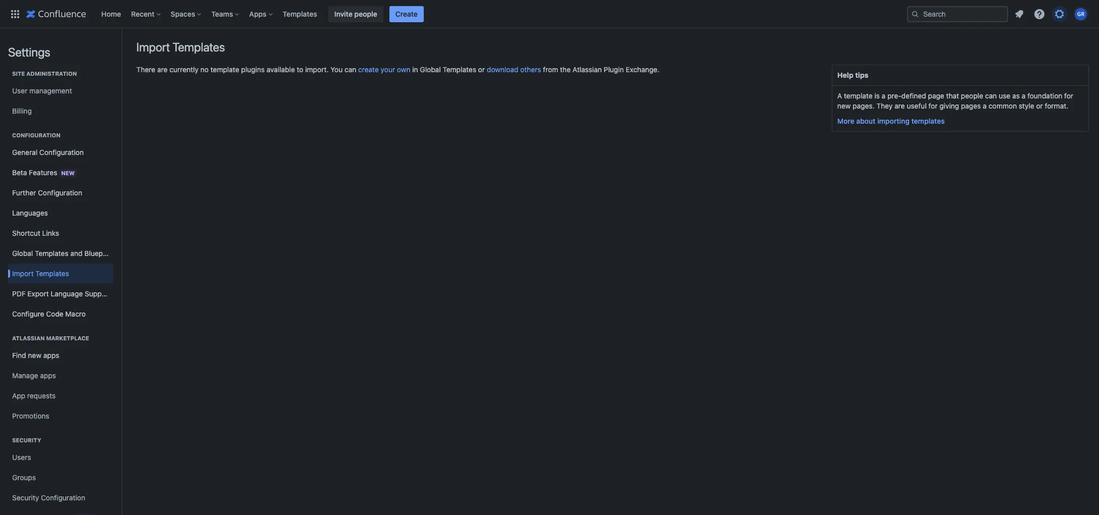 Task type: vqa. For each thing, say whether or not it's contained in the screenshot.
"SECURITY"
yes



Task type: locate. For each thing, give the bounding box(es) containing it.
templates
[[283, 9, 317, 18], [173, 40, 225, 54], [443, 65, 477, 74], [35, 249, 68, 258], [35, 269, 69, 278]]

page
[[929, 91, 945, 100]]

templates inside 'global' element
[[283, 9, 317, 18]]

app
[[12, 392, 25, 400]]

1 horizontal spatial for
[[1065, 91, 1074, 100]]

configure code macro link
[[8, 304, 113, 325]]

spaces
[[171, 9, 195, 18]]

1 horizontal spatial import
[[136, 40, 170, 54]]

templates left download
[[443, 65, 477, 74]]

1 vertical spatial atlassian
[[12, 335, 45, 342]]

global down shortcut
[[12, 249, 33, 258]]

your
[[381, 65, 395, 74]]

new inside a template is a pre-defined page that people can use as a foundation for new pages. they are useful for giving pages a common style or format.
[[838, 102, 851, 110]]

a right as
[[1022, 91, 1026, 100]]

plugins
[[241, 65, 265, 74]]

security configuration
[[12, 494, 85, 502]]

configuration up new
[[39, 148, 84, 157]]

exchange.
[[626, 65, 660, 74]]

help tips
[[838, 71, 869, 79]]

manage apps
[[12, 372, 56, 380]]

1 horizontal spatial template
[[845, 91, 873, 100]]

1 horizontal spatial people
[[962, 91, 984, 100]]

1 vertical spatial apps
[[40, 372, 56, 380]]

find
[[12, 351, 26, 360]]

1 vertical spatial import
[[12, 269, 34, 278]]

templates up the pdf export language support "link"
[[35, 269, 69, 278]]

0 vertical spatial import templates
[[136, 40, 225, 54]]

global inside configuration group
[[12, 249, 33, 258]]

import up there
[[136, 40, 170, 54]]

0 horizontal spatial template
[[211, 65, 239, 74]]

1 horizontal spatial can
[[986, 91, 998, 100]]

pre-
[[888, 91, 902, 100]]

a right pages
[[984, 102, 987, 110]]

site administration group
[[8, 60, 113, 124]]

there
[[136, 65, 155, 74]]

0 horizontal spatial import templates
[[12, 269, 69, 278]]

people
[[355, 9, 377, 18], [962, 91, 984, 100]]

security inside "security configuration" link
[[12, 494, 39, 502]]

1 horizontal spatial import templates
[[136, 40, 225, 54]]

0 vertical spatial apps
[[43, 351, 59, 360]]

general configuration
[[12, 148, 84, 157]]

0 vertical spatial for
[[1065, 91, 1074, 100]]

1 vertical spatial security
[[12, 494, 39, 502]]

0 horizontal spatial are
[[157, 65, 168, 74]]

marketplace
[[46, 335, 89, 342]]

app requests link
[[8, 386, 113, 406]]

0 horizontal spatial or
[[479, 65, 485, 74]]

banner
[[0, 0, 1100, 28]]

apps
[[249, 9, 267, 18]]

links
[[42, 229, 59, 238]]

configuration inside further configuration link
[[38, 189, 82, 197]]

templates right apps popup button
[[283, 9, 317, 18]]

configuration down groups link
[[41, 494, 85, 502]]

and
[[70, 249, 83, 258]]

1 vertical spatial can
[[986, 91, 998, 100]]

1 horizontal spatial are
[[895, 102, 906, 110]]

people up pages
[[962, 91, 984, 100]]

teams
[[211, 9, 233, 18]]

new right find at the bottom
[[28, 351, 41, 360]]

shortcut links
[[12, 229, 59, 238]]

more about importing templates button
[[838, 116, 945, 126]]

general
[[12, 148, 37, 157]]

security configuration link
[[8, 488, 113, 509]]

for up format.
[[1065, 91, 1074, 100]]

to
[[297, 65, 304, 74]]

new down the a on the top of page
[[838, 102, 851, 110]]

0 horizontal spatial can
[[345, 65, 357, 74]]

can inside a template is a pre-defined page that people can use as a foundation for new pages. they are useful for giving pages a common style or format.
[[986, 91, 998, 100]]

0 vertical spatial people
[[355, 9, 377, 18]]

1 vertical spatial global
[[12, 249, 33, 258]]

configure code macro
[[12, 310, 86, 318]]

for
[[1065, 91, 1074, 100], [929, 102, 938, 110]]

are
[[157, 65, 168, 74], [895, 102, 906, 110]]

1 horizontal spatial or
[[1037, 102, 1044, 110]]

manage
[[12, 372, 38, 380]]

apps
[[43, 351, 59, 360], [40, 372, 56, 380]]

2 security from the top
[[12, 494, 39, 502]]

or
[[479, 65, 485, 74], [1037, 102, 1044, 110]]

configuration up languages "link"
[[38, 189, 82, 197]]

for down page
[[929, 102, 938, 110]]

1 vertical spatial are
[[895, 102, 906, 110]]

management
[[29, 86, 72, 95]]

download others link
[[487, 65, 542, 74]]

import.
[[305, 65, 329, 74]]

0 horizontal spatial new
[[28, 351, 41, 360]]

template right no
[[211, 65, 239, 74]]

1 vertical spatial or
[[1037, 102, 1044, 110]]

people right invite
[[355, 9, 377, 18]]

configuration for security
[[41, 494, 85, 502]]

0 vertical spatial template
[[211, 65, 239, 74]]

people inside button
[[355, 9, 377, 18]]

1 horizontal spatial atlassian
[[573, 65, 602, 74]]

pdf export language support
[[12, 290, 111, 298]]

template
[[211, 65, 239, 74], [845, 91, 873, 100]]

others
[[521, 65, 542, 74]]

0 horizontal spatial import
[[12, 269, 34, 278]]

confluence image
[[26, 8, 86, 20], [26, 8, 86, 20]]

configuration up general
[[12, 132, 60, 138]]

configuration inside "security configuration" link
[[41, 494, 85, 502]]

1 vertical spatial for
[[929, 102, 938, 110]]

1 horizontal spatial global
[[420, 65, 441, 74]]

1 vertical spatial people
[[962, 91, 984, 100]]

pages
[[962, 102, 982, 110]]

1 horizontal spatial new
[[838, 102, 851, 110]]

no
[[201, 65, 209, 74]]

0 vertical spatial new
[[838, 102, 851, 110]]

about
[[857, 117, 876, 125]]

apps down "atlassian marketplace"
[[43, 351, 59, 360]]

further
[[12, 189, 36, 197]]

templates down links
[[35, 249, 68, 258]]

requests
[[27, 392, 56, 400]]

use
[[1000, 91, 1011, 100]]

template inside a template is a pre-defined page that people can use as a foundation for new pages. they are useful for giving pages a common style or format.
[[845, 91, 873, 100]]

create your own link
[[358, 65, 411, 74]]

a right is
[[882, 91, 886, 100]]

1 vertical spatial new
[[28, 351, 41, 360]]

collapse sidebar image
[[110, 33, 132, 54]]

atlassian right the
[[573, 65, 602, 74]]

apps up requests
[[40, 372, 56, 380]]

a template is a pre-defined page that people can use as a foundation for new pages. they are useful for giving pages a common style or format.
[[838, 91, 1074, 110]]

administration
[[26, 70, 77, 77]]

new inside "atlassian marketplace" "group"
[[28, 351, 41, 360]]

configuration
[[12, 132, 60, 138], [39, 148, 84, 157], [38, 189, 82, 197], [41, 494, 85, 502]]

0 horizontal spatial atlassian
[[12, 335, 45, 342]]

user management link
[[8, 81, 113, 101]]

0 horizontal spatial for
[[929, 102, 938, 110]]

0 vertical spatial global
[[420, 65, 441, 74]]

atlassian up find new apps
[[12, 335, 45, 342]]

template up pages.
[[845, 91, 873, 100]]

global right 'in'
[[420, 65, 441, 74]]

security group
[[8, 427, 113, 516]]

are right there
[[157, 65, 168, 74]]

0 horizontal spatial a
[[882, 91, 886, 100]]

0 horizontal spatial global
[[12, 249, 33, 258]]

import up pdf
[[12, 269, 34, 278]]

code
[[46, 310, 63, 318]]

new
[[838, 102, 851, 110], [28, 351, 41, 360]]

or left download
[[479, 65, 485, 74]]

are down pre-
[[895, 102, 906, 110]]

security down groups
[[12, 494, 39, 502]]

site administration
[[12, 70, 77, 77]]

1 vertical spatial import templates
[[12, 269, 69, 278]]

1 security from the top
[[12, 437, 41, 444]]

configuration inside general configuration link
[[39, 148, 84, 157]]

security up users
[[12, 437, 41, 444]]

0 vertical spatial atlassian
[[573, 65, 602, 74]]

import templates
[[136, 40, 225, 54], [12, 269, 69, 278]]

can left use
[[986, 91, 998, 100]]

import
[[136, 40, 170, 54], [12, 269, 34, 278]]

configuration for further
[[38, 189, 82, 197]]

shortcut links link
[[8, 223, 113, 244]]

tips
[[856, 71, 869, 79]]

create link
[[390, 6, 424, 22]]

import templates up 'export'
[[12, 269, 69, 278]]

0 vertical spatial or
[[479, 65, 485, 74]]

download
[[487, 65, 519, 74]]

import templates up currently
[[136, 40, 225, 54]]

configure
[[12, 310, 44, 318]]

0 horizontal spatial people
[[355, 9, 377, 18]]

templates
[[912, 117, 945, 125]]

can right you
[[345, 65, 357, 74]]

global element
[[6, 0, 906, 28]]

atlassian marketplace
[[12, 335, 89, 342]]

recent
[[131, 9, 155, 18]]

beta
[[12, 168, 27, 177]]

the
[[561, 65, 571, 74]]

or down foundation
[[1037, 102, 1044, 110]]

1 vertical spatial template
[[845, 91, 873, 100]]

can
[[345, 65, 357, 74], [986, 91, 998, 100]]

global
[[420, 65, 441, 74], [12, 249, 33, 258]]

people inside a template is a pre-defined page that people can use as a foundation for new pages. they are useful for giving pages a common style or format.
[[962, 91, 984, 100]]

help
[[838, 71, 854, 79]]

promotions link
[[8, 406, 113, 427]]

0 vertical spatial security
[[12, 437, 41, 444]]



Task type: describe. For each thing, give the bounding box(es) containing it.
there are currently no template plugins available to import. you can create your own in global templates or download others from the atlassian plugin exchange.
[[136, 65, 660, 74]]

create
[[358, 65, 379, 74]]

is
[[875, 91, 880, 100]]

find new apps
[[12, 351, 59, 360]]

beta features new
[[12, 168, 75, 177]]

atlassian marketplace group
[[8, 325, 113, 430]]

home
[[101, 9, 121, 18]]

global templates and blueprints link
[[8, 244, 117, 264]]

user management
[[12, 86, 72, 95]]

blueprints
[[84, 249, 117, 258]]

0 vertical spatial are
[[157, 65, 168, 74]]

pdf
[[12, 290, 26, 298]]

they
[[877, 102, 893, 110]]

security for security
[[12, 437, 41, 444]]

configuration group
[[8, 121, 117, 328]]

templates link
[[280, 6, 320, 22]]

from
[[543, 65, 559, 74]]

appswitcher icon image
[[9, 8, 21, 20]]

pages.
[[853, 102, 875, 110]]

find new apps link
[[8, 346, 113, 366]]

format.
[[1046, 102, 1069, 110]]

languages link
[[8, 203, 113, 223]]

currently
[[170, 65, 199, 74]]

settings
[[8, 45, 50, 59]]

giving
[[940, 102, 960, 110]]

user
[[12, 86, 27, 95]]

manage apps link
[[8, 366, 113, 386]]

groups link
[[8, 468, 113, 488]]

help icon image
[[1034, 8, 1046, 20]]

invite people button
[[329, 6, 384, 22]]

export
[[28, 290, 49, 298]]

macro
[[65, 310, 86, 318]]

useful
[[907, 102, 927, 110]]

atlassian inside "group"
[[12, 335, 45, 342]]

recent button
[[128, 6, 165, 22]]

style
[[1020, 102, 1035, 110]]

plugin
[[604, 65, 624, 74]]

0 vertical spatial import
[[136, 40, 170, 54]]

templates up no
[[173, 40, 225, 54]]

home link
[[98, 6, 124, 22]]

foundation
[[1028, 91, 1063, 100]]

billing link
[[8, 101, 113, 121]]

that
[[947, 91, 960, 100]]

billing
[[12, 107, 32, 115]]

features
[[29, 168, 57, 177]]

site
[[12, 70, 25, 77]]

search image
[[912, 10, 920, 18]]

Search field
[[908, 6, 1009, 22]]

are inside a template is a pre-defined page that people can use as a foundation for new pages. they are useful for giving pages a common style or format.
[[895, 102, 906, 110]]

users
[[12, 453, 31, 462]]

importing
[[878, 117, 910, 125]]

users link
[[8, 448, 113, 468]]

more about importing templates
[[838, 117, 945, 125]]

language
[[51, 290, 83, 298]]

groups
[[12, 474, 36, 482]]

common
[[989, 102, 1018, 110]]

promotions
[[12, 412, 49, 421]]

import inside configuration group
[[12, 269, 34, 278]]

invite people
[[335, 9, 377, 18]]

import templates inside configuration group
[[12, 269, 69, 278]]

invite
[[335, 9, 353, 18]]

or inside a template is a pre-defined page that people can use as a foundation for new pages. they are useful for giving pages a common style or format.
[[1037, 102, 1044, 110]]

general configuration link
[[8, 143, 113, 163]]

further configuration link
[[8, 183, 113, 203]]

0 vertical spatial can
[[345, 65, 357, 74]]

import templates link
[[8, 264, 113, 284]]

settings icon image
[[1054, 8, 1067, 20]]

own
[[397, 65, 411, 74]]

as
[[1013, 91, 1021, 100]]

1 horizontal spatial a
[[984, 102, 987, 110]]

pdf export language support link
[[8, 284, 113, 304]]

teams button
[[208, 6, 243, 22]]

apps button
[[246, 6, 277, 22]]

support
[[85, 290, 111, 298]]

shortcut
[[12, 229, 40, 238]]

banner containing home
[[0, 0, 1100, 28]]

spaces button
[[168, 6, 205, 22]]

configuration for general
[[39, 148, 84, 157]]

notification icon image
[[1014, 8, 1026, 20]]

2 horizontal spatial a
[[1022, 91, 1026, 100]]

more
[[838, 117, 855, 125]]

defined
[[902, 91, 927, 100]]

security for security configuration
[[12, 494, 39, 502]]

further configuration
[[12, 189, 82, 197]]



